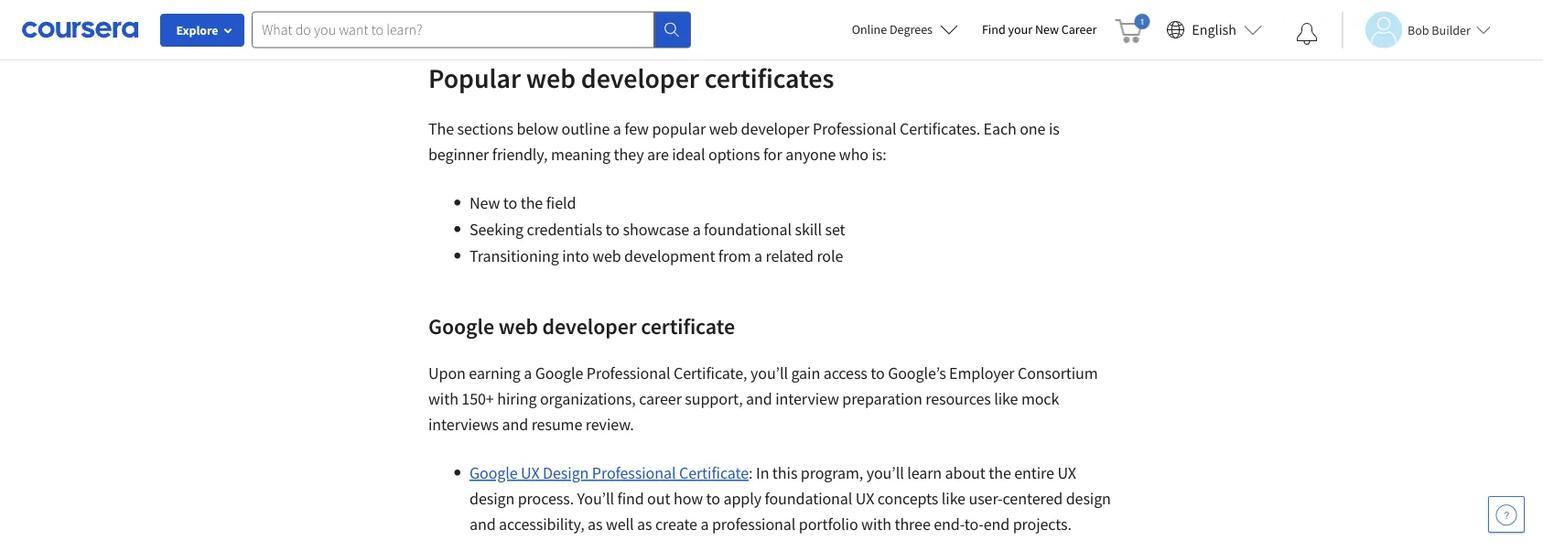 Task type: locate. For each thing, give the bounding box(es) containing it.
1 vertical spatial professional
[[587, 363, 671, 384]]

one
[[1020, 119, 1046, 139]]

1 vertical spatial the
[[989, 463, 1012, 483]]

ux down program,
[[856, 488, 875, 509]]

a inside the sections below outline a few popular web developer professional certificates. each one is beginner friendly, meaning they are ideal options for anyone who is:
[[613, 119, 621, 139]]

1 horizontal spatial new
[[1035, 21, 1059, 38]]

2 vertical spatial google
[[470, 463, 518, 483]]

outline
[[562, 119, 610, 139]]

with down upon
[[429, 389, 459, 409]]

None search field
[[252, 11, 691, 48]]

web up below
[[526, 60, 576, 95]]

professional up career
[[587, 363, 671, 384]]

degrees
[[890, 21, 933, 38]]

you'll up concepts
[[867, 463, 904, 483]]

professional
[[813, 119, 897, 139], [587, 363, 671, 384], [592, 463, 676, 483]]

foundational up portfolio
[[765, 488, 853, 509]]

google for web
[[429, 312, 494, 340]]

2 design from the left
[[1066, 488, 1111, 509]]

as right well
[[637, 514, 652, 535]]

0 vertical spatial professional
[[813, 119, 897, 139]]

certificates
[[705, 60, 834, 95]]

bob
[[1408, 22, 1430, 38]]

professional up who
[[813, 119, 897, 139]]

developer down into
[[543, 312, 637, 340]]

1 horizontal spatial with
[[862, 514, 892, 535]]

the left field
[[521, 193, 543, 213]]

0 vertical spatial developer
[[581, 60, 699, 95]]

professional up the find
[[592, 463, 676, 483]]

find
[[982, 21, 1006, 38]]

professional inside the sections below outline a few popular web developer professional certificates. each one is beginner friendly, meaning they are ideal options for anyone who is:
[[813, 119, 897, 139]]

and inside : in this program, you'll learn about the entire ux design process. you'll find out how to apply foundational ux concepts like user-centered design and accessibility, as well as create a professional portfolio with three end-to-end projects.
[[470, 514, 496, 535]]

certificate
[[679, 463, 749, 483]]

2 vertical spatial and
[[470, 514, 496, 535]]

anyone
[[786, 144, 836, 165]]

with inside upon earning a google professional certificate, you'll gain access to google's employer consortium with 150+ hiring organizations, career support, and interview preparation resources like mock interviews and resume review.
[[429, 389, 459, 409]]

0 horizontal spatial the
[[521, 193, 543, 213]]

1 horizontal spatial design
[[1066, 488, 1111, 509]]

to left showcase
[[606, 219, 620, 240]]

explore button
[[160, 14, 244, 47]]

development
[[625, 246, 715, 266]]

0 horizontal spatial new
[[470, 193, 500, 213]]

to right the how
[[706, 488, 721, 509]]

consortium
[[1018, 363, 1098, 384]]

career
[[639, 389, 682, 409]]

english button
[[1159, 0, 1270, 60]]

1 horizontal spatial as
[[637, 514, 652, 535]]

0 vertical spatial with
[[429, 389, 459, 409]]

the inside : in this program, you'll learn about the entire ux design process. you'll find out how to apply foundational ux concepts like user-centered design and accessibility, as well as create a professional portfolio with three end-to-end projects.
[[989, 463, 1012, 483]]

a inside upon earning a google professional certificate, you'll gain access to google's employer consortium with 150+ hiring organizations, career support, and interview preparation resources like mock interviews and resume review.
[[524, 363, 532, 384]]

google up organizations,
[[535, 363, 584, 384]]

each
[[984, 119, 1017, 139]]

the
[[521, 193, 543, 213], [989, 463, 1012, 483]]

and down hiring
[[502, 414, 528, 435]]

career
[[1062, 21, 1097, 38]]

What do you want to learn? text field
[[252, 11, 655, 48]]

are
[[647, 144, 669, 165]]

seeking
[[470, 219, 524, 240]]

ux right entire
[[1058, 463, 1077, 483]]

organizations,
[[540, 389, 636, 409]]

well
[[606, 514, 634, 535]]

1 vertical spatial foundational
[[765, 488, 853, 509]]

a up hiring
[[524, 363, 532, 384]]

you'll
[[577, 488, 614, 509]]

developer up for
[[741, 119, 810, 139]]

0 vertical spatial the
[[521, 193, 543, 213]]

1 design from the left
[[470, 488, 515, 509]]

builder
[[1432, 22, 1471, 38]]

web right into
[[593, 246, 621, 266]]

2 vertical spatial developer
[[543, 312, 637, 340]]

1 horizontal spatial the
[[989, 463, 1012, 483]]

a right the create
[[701, 514, 709, 535]]

foundational up from
[[704, 219, 792, 240]]

the up user- at right bottom
[[989, 463, 1012, 483]]

1 vertical spatial with
[[862, 514, 892, 535]]

for
[[764, 144, 783, 165]]

google ux design professional certificate
[[470, 463, 749, 483]]

new up seeking
[[470, 193, 500, 213]]

0 vertical spatial google
[[429, 312, 494, 340]]

hiring
[[497, 389, 537, 409]]

design up projects.
[[1066, 488, 1111, 509]]

0 horizontal spatial design
[[470, 488, 515, 509]]

0 horizontal spatial with
[[429, 389, 459, 409]]

2 vertical spatial professional
[[592, 463, 676, 483]]

1 vertical spatial google
[[535, 363, 584, 384]]

friendly,
[[492, 144, 548, 165]]

1 horizontal spatial ux
[[856, 488, 875, 509]]

english
[[1192, 21, 1237, 39]]

support,
[[685, 389, 743, 409]]

to up seeking
[[503, 193, 517, 213]]

is:
[[872, 144, 887, 165]]

with
[[429, 389, 459, 409], [862, 514, 892, 535]]

design
[[470, 488, 515, 509], [1066, 488, 1111, 509]]

concepts
[[878, 488, 939, 509]]

options
[[709, 144, 760, 165]]

1 vertical spatial new
[[470, 193, 500, 213]]

access
[[824, 363, 868, 384]]

google
[[429, 312, 494, 340], [535, 363, 584, 384], [470, 463, 518, 483]]

is
[[1049, 119, 1060, 139]]

learn
[[908, 463, 942, 483]]

developer up few
[[581, 60, 699, 95]]

google down interviews
[[470, 463, 518, 483]]

1 vertical spatial developer
[[741, 119, 810, 139]]

as left well
[[588, 514, 603, 535]]

0 vertical spatial you'll
[[751, 363, 788, 384]]

foundational inside new to the field seeking credentials to showcase a foundational skill set transitioning into web development from a related role
[[704, 219, 792, 240]]

like left mock
[[995, 389, 1019, 409]]

0 vertical spatial foundational
[[704, 219, 792, 240]]

professional
[[712, 514, 796, 535]]

0 vertical spatial and
[[746, 389, 772, 409]]

coursera image
[[22, 15, 138, 44]]

2 as from the left
[[637, 514, 652, 535]]

skill
[[795, 219, 822, 240]]

employer
[[950, 363, 1015, 384]]

1 vertical spatial like
[[942, 488, 966, 509]]

about
[[945, 463, 986, 483]]

0 vertical spatial like
[[995, 389, 1019, 409]]

like up "end-"
[[942, 488, 966, 509]]

google up upon
[[429, 312, 494, 340]]

a
[[613, 119, 621, 139], [693, 219, 701, 240], [754, 246, 763, 266], [524, 363, 532, 384], [701, 514, 709, 535]]

ideal
[[672, 144, 705, 165]]

with left the three
[[862, 514, 892, 535]]

and right support,
[[746, 389, 772, 409]]

0 vertical spatial new
[[1035, 21, 1059, 38]]

web up options at the left of page
[[709, 119, 738, 139]]

developer for certificates
[[581, 60, 699, 95]]

a left few
[[613, 119, 621, 139]]

resources
[[926, 389, 991, 409]]

ux up the process.
[[521, 463, 540, 483]]

you'll left gain
[[751, 363, 788, 384]]

1 horizontal spatial you'll
[[867, 463, 904, 483]]

0 horizontal spatial you'll
[[751, 363, 788, 384]]

0 horizontal spatial as
[[588, 514, 603, 535]]

below
[[517, 119, 559, 139]]

credentials
[[527, 219, 603, 240]]

ux
[[521, 463, 540, 483], [1058, 463, 1077, 483], [856, 488, 875, 509]]

0 horizontal spatial like
[[942, 488, 966, 509]]

new right 'your' on the right of the page
[[1035, 21, 1059, 38]]

certificates.
[[900, 119, 981, 139]]

your
[[1009, 21, 1033, 38]]

online degrees
[[852, 21, 933, 38]]

web
[[526, 60, 576, 95], [709, 119, 738, 139], [593, 246, 621, 266], [499, 312, 538, 340]]

new
[[1035, 21, 1059, 38], [470, 193, 500, 213]]

to inside : in this program, you'll learn about the entire ux design process. you'll find out how to apply foundational ux concepts like user-centered design and accessibility, as well as create a professional portfolio with three end-to-end projects.
[[706, 488, 721, 509]]

0 horizontal spatial and
[[470, 514, 496, 535]]

1 vertical spatial you'll
[[867, 463, 904, 483]]

upon
[[429, 363, 466, 384]]

1 horizontal spatial like
[[995, 389, 1019, 409]]

like inside upon earning a google professional certificate, you'll gain access to google's employer consortium with 150+ hiring organizations, career support, and interview preparation resources like mock interviews and resume review.
[[995, 389, 1019, 409]]

1 vertical spatial and
[[502, 414, 528, 435]]

to up the preparation in the bottom right of the page
[[871, 363, 885, 384]]

google's
[[888, 363, 946, 384]]

design
[[543, 463, 589, 483]]

show notifications image
[[1297, 23, 1319, 45]]

the
[[429, 119, 454, 139]]

developer
[[581, 60, 699, 95], [741, 119, 810, 139], [543, 312, 637, 340]]

a up development
[[693, 219, 701, 240]]

you'll
[[751, 363, 788, 384], [867, 463, 904, 483]]

resume
[[532, 414, 583, 435]]

design left the process.
[[470, 488, 515, 509]]

1 as from the left
[[588, 514, 603, 535]]

related
[[766, 246, 814, 266]]

and left accessibility,
[[470, 514, 496, 535]]



Task type: vqa. For each thing, say whether or not it's contained in the screenshot.
the leftmost of
no



Task type: describe. For each thing, give the bounding box(es) containing it.
transitioning
[[470, 246, 559, 266]]

three
[[895, 514, 931, 535]]

foundational inside : in this program, you'll learn about the entire ux design process. you'll find out how to apply foundational ux concepts like user-centered design and accessibility, as well as create a professional portfolio with three end-to-end projects.
[[765, 488, 853, 509]]

google inside upon earning a google professional certificate, you'll gain access to google's employer consortium with 150+ hiring organizations, career support, and interview preparation resources like mock interviews and resume review.
[[535, 363, 584, 384]]

shopping cart: 1 item image
[[1116, 14, 1150, 43]]

popular web developer certificates
[[429, 60, 834, 95]]

find your new career link
[[973, 18, 1106, 41]]

online degrees button
[[837, 9, 973, 49]]

preparation
[[843, 389, 923, 409]]

interviews
[[429, 414, 499, 435]]

showcase
[[623, 219, 690, 240]]

how
[[674, 488, 703, 509]]

professional inside upon earning a google professional certificate, you'll gain access to google's employer consortium with 150+ hiring organizations, career support, and interview preparation resources like mock interviews and resume review.
[[587, 363, 671, 384]]

find your new career
[[982, 21, 1097, 38]]

entire
[[1015, 463, 1055, 483]]

few
[[625, 119, 649, 139]]

out
[[647, 488, 671, 509]]

portfolio
[[799, 514, 858, 535]]

field
[[546, 193, 576, 213]]

beginner
[[429, 144, 489, 165]]

apply
[[724, 488, 762, 509]]

who
[[839, 144, 869, 165]]

with inside : in this program, you'll learn about the entire ux design process. you'll find out how to apply foundational ux concepts like user-centered design and accessibility, as well as create a professional portfolio with three end-to-end projects.
[[862, 514, 892, 535]]

review.
[[586, 414, 634, 435]]

bob builder button
[[1342, 11, 1491, 48]]

explore
[[176, 22, 218, 38]]

web up earning
[[499, 312, 538, 340]]

developer for certificate
[[543, 312, 637, 340]]

certificate,
[[674, 363, 748, 384]]

to inside upon earning a google professional certificate, you'll gain access to google's employer consortium with 150+ hiring organizations, career support, and interview preparation resources like mock interviews and resume review.
[[871, 363, 885, 384]]

the inside new to the field seeking credentials to showcase a foundational skill set transitioning into web development from a related role
[[521, 193, 543, 213]]

:
[[749, 463, 753, 483]]

help center image
[[1496, 504, 1518, 526]]

sections
[[457, 119, 514, 139]]

process.
[[518, 488, 574, 509]]

google ux design professional certificate link
[[470, 463, 749, 483]]

google for ux
[[470, 463, 518, 483]]

new to the field seeking credentials to showcase a foundational skill set transitioning into web development from a related role
[[470, 193, 846, 266]]

you'll inside upon earning a google professional certificate, you'll gain access to google's employer consortium with 150+ hiring organizations, career support, and interview preparation resources like mock interviews and resume review.
[[751, 363, 788, 384]]

bob builder
[[1408, 22, 1471, 38]]

web inside new to the field seeking credentials to showcase a foundational skill set transitioning into web development from a related role
[[593, 246, 621, 266]]

find
[[618, 488, 644, 509]]

0 horizontal spatial ux
[[521, 463, 540, 483]]

create
[[656, 514, 698, 535]]

new inside 'link'
[[1035, 21, 1059, 38]]

projects.
[[1013, 514, 1072, 535]]

to-
[[965, 514, 984, 535]]

earning
[[469, 363, 521, 384]]

2 horizontal spatial and
[[746, 389, 772, 409]]

popular
[[652, 119, 706, 139]]

web inside the sections below outline a few popular web developer professional certificates. each one is beginner friendly, meaning they are ideal options for anyone who is:
[[709, 119, 738, 139]]

developer inside the sections below outline a few popular web developer professional certificates. each one is beginner friendly, meaning they are ideal options for anyone who is:
[[741, 119, 810, 139]]

the sections below outline a few popular web developer professional certificates. each one is beginner friendly, meaning they are ideal options for anyone who is:
[[429, 119, 1060, 165]]

into
[[562, 246, 589, 266]]

you'll inside : in this program, you'll learn about the entire ux design process. you'll find out how to apply foundational ux concepts like user-centered design and accessibility, as well as create a professional portfolio with three end-to-end projects.
[[867, 463, 904, 483]]

certificate
[[641, 312, 735, 340]]

2 horizontal spatial ux
[[1058, 463, 1077, 483]]

google web developer certificate
[[429, 312, 735, 340]]

they
[[614, 144, 644, 165]]

a inside : in this program, you'll learn about the entire ux design process. you'll find out how to apply foundational ux concepts like user-centered design and accessibility, as well as create a professional portfolio with three end-to-end projects.
[[701, 514, 709, 535]]

meaning
[[551, 144, 611, 165]]

centered
[[1003, 488, 1063, 509]]

this
[[773, 463, 798, 483]]

end
[[984, 514, 1010, 535]]

interview
[[776, 389, 839, 409]]

end-
[[934, 514, 965, 535]]

1 horizontal spatial and
[[502, 414, 528, 435]]

gain
[[792, 363, 821, 384]]

150+
[[462, 389, 494, 409]]

upon earning a google professional certificate, you'll gain access to google's employer consortium with 150+ hiring organizations, career support, and interview preparation resources like mock interviews and resume review.
[[429, 363, 1098, 435]]

online
[[852, 21, 887, 38]]

like inside : in this program, you'll learn about the entire ux design process. you'll find out how to apply foundational ux concepts like user-centered design and accessibility, as well as create a professional portfolio with three end-to-end projects.
[[942, 488, 966, 509]]

accessibility,
[[499, 514, 585, 535]]

user-
[[969, 488, 1003, 509]]

program,
[[801, 463, 864, 483]]

set
[[825, 219, 846, 240]]

role
[[817, 246, 844, 266]]

popular
[[429, 60, 521, 95]]

mock
[[1022, 389, 1060, 409]]

in
[[756, 463, 769, 483]]

a right from
[[754, 246, 763, 266]]

: in this program, you'll learn about the entire ux design process. you'll find out how to apply foundational ux concepts like user-centered design and accessibility, as well as create a professional portfolio with three end-to-end projects.
[[470, 463, 1111, 535]]

new inside new to the field seeking credentials to showcase a foundational skill set transitioning into web development from a related role
[[470, 193, 500, 213]]



